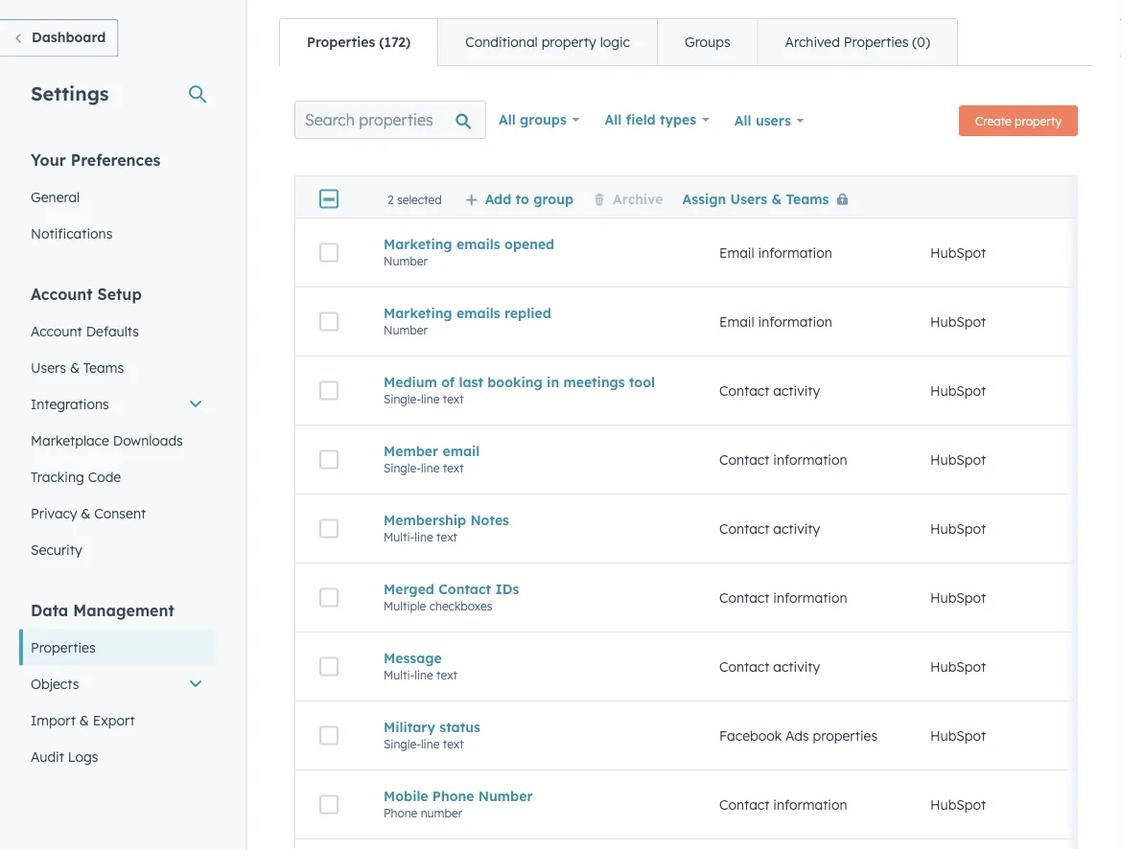 Task type: locate. For each thing, give the bounding box(es) containing it.
email information
[[720, 245, 833, 262], [720, 314, 833, 331]]

emails for replied
[[457, 305, 501, 322]]

1 vertical spatial email
[[720, 314, 755, 331]]

multi- down the membership
[[384, 531, 415, 545]]

2 hubspot from the top
[[931, 314, 986, 331]]

medium
[[384, 374, 437, 391]]

2 account from the top
[[31, 323, 82, 340]]

2 email information from the top
[[720, 314, 833, 331]]

tab list containing properties (172)
[[279, 19, 958, 67]]

email
[[443, 443, 480, 460]]

0 vertical spatial phone
[[433, 789, 474, 806]]

number for marketing emails replied
[[384, 324, 428, 338]]

contact information for member email
[[720, 452, 848, 469]]

1 vertical spatial emails
[[457, 305, 501, 322]]

marketing emails replied number
[[384, 305, 551, 338]]

1 contact information from the top
[[720, 452, 848, 469]]

phone up number
[[433, 789, 474, 806]]

1 vertical spatial contact activity
[[720, 521, 820, 538]]

line down message on the left bottom of the page
[[415, 669, 433, 683]]

membership
[[384, 513, 466, 529]]

1 horizontal spatial property
[[1015, 114, 1062, 129]]

9 hubspot from the top
[[931, 797, 986, 814]]

account up account defaults
[[31, 284, 93, 304]]

1 account from the top
[[31, 284, 93, 304]]

line down medium
[[421, 393, 440, 407]]

0 vertical spatial activity
[[774, 383, 820, 400]]

properties for properties (172)
[[307, 34, 375, 51]]

groups link
[[657, 20, 758, 66]]

account inside 'link'
[[31, 323, 82, 340]]

1 vertical spatial contact information
[[720, 590, 848, 607]]

1 horizontal spatial all
[[605, 112, 622, 129]]

properties
[[307, 34, 375, 51], [844, 34, 909, 51], [31, 639, 96, 656]]

properties left (0)
[[844, 34, 909, 51]]

1 single- from the top
[[384, 393, 421, 407]]

number up medium
[[384, 324, 428, 338]]

text
[[443, 393, 464, 407], [443, 462, 464, 476], [437, 531, 458, 545], [437, 669, 458, 683], [443, 738, 464, 752]]

text for notes
[[437, 531, 458, 545]]

users & teams link
[[19, 350, 215, 386]]

facebook
[[720, 728, 782, 745]]

0 vertical spatial number
[[384, 254, 428, 269]]

7 hubspot from the top
[[931, 659, 986, 676]]

merged contact ids multiple checkboxes
[[384, 582, 519, 614]]

teams down defaults
[[83, 359, 124, 376]]

line inside membership notes multi-line text
[[415, 531, 433, 545]]

types
[[660, 112, 697, 129]]

text down the membership
[[437, 531, 458, 545]]

1 emails from the top
[[457, 236, 501, 253]]

email for marketing emails opened
[[720, 245, 755, 262]]

property left 'logic'
[[542, 34, 596, 51]]

0 horizontal spatial teams
[[83, 359, 124, 376]]

1 vertical spatial teams
[[83, 359, 124, 376]]

all left field
[[605, 112, 622, 129]]

contact information
[[720, 452, 848, 469], [720, 590, 848, 607], [720, 797, 848, 814]]

emails for opened
[[457, 236, 501, 253]]

management
[[73, 601, 174, 620]]

2 horizontal spatial properties
[[844, 34, 909, 51]]

property for conditional
[[542, 34, 596, 51]]

ids
[[495, 582, 519, 598]]

1 hubspot from the top
[[931, 245, 986, 262]]

contact information for merged contact ids
[[720, 590, 848, 607]]

all left the groups
[[499, 112, 516, 129]]

hubspot for message
[[931, 659, 986, 676]]

text inside message multi-line text
[[437, 669, 458, 683]]

tracking code link
[[19, 459, 215, 496]]

create property button
[[959, 106, 1078, 137]]

2 vertical spatial contact information
[[720, 797, 848, 814]]

number inside marketing emails opened number
[[384, 254, 428, 269]]

message multi-line text
[[384, 651, 458, 683]]

to
[[516, 191, 529, 207]]

line for member
[[421, 462, 440, 476]]

data management
[[31, 601, 174, 620]]

emails
[[457, 236, 501, 253], [457, 305, 501, 322]]

0 vertical spatial email information
[[720, 245, 833, 262]]

military status button
[[384, 720, 673, 737]]

2 contact information from the top
[[720, 590, 848, 607]]

hubspot for membership notes
[[931, 521, 986, 538]]

2 emails from the top
[[457, 305, 501, 322]]

text down the email
[[443, 462, 464, 476]]

users & teams
[[31, 359, 124, 376]]

marketing down selected
[[384, 236, 452, 253]]

3 single- from the top
[[384, 738, 421, 752]]

text inside membership notes multi-line text
[[437, 531, 458, 545]]

line down member
[[421, 462, 440, 476]]

users inside account setup element
[[31, 359, 66, 376]]

objects
[[31, 676, 79, 693]]

marketplace downloads
[[31, 432, 183, 449]]

phone down the mobile
[[384, 807, 418, 821]]

conditional property logic
[[465, 34, 630, 51]]

all left users
[[735, 113, 752, 130]]

email information for marketing emails opened
[[720, 245, 833, 262]]

selected
[[397, 193, 442, 207]]

all users
[[735, 113, 791, 130]]

8 hubspot from the top
[[931, 728, 986, 745]]

properties left (172)
[[307, 34, 375, 51]]

account for account defaults
[[31, 323, 82, 340]]

preferences
[[71, 150, 161, 169]]

merged contact ids button
[[384, 582, 673, 598]]

merged
[[384, 582, 435, 598]]

0 horizontal spatial properties
[[31, 639, 96, 656]]

0 horizontal spatial all
[[499, 112, 516, 129]]

member email button
[[384, 443, 673, 460]]

marketing for marketing emails replied
[[384, 305, 452, 322]]

properties link
[[19, 630, 215, 666]]

last
[[459, 374, 483, 391]]

notifications
[[31, 225, 113, 242]]

your preferences element
[[19, 149, 215, 252]]

properties up the objects
[[31, 639, 96, 656]]

1 marketing from the top
[[384, 236, 452, 253]]

& left export
[[79, 712, 89, 729]]

& right privacy
[[81, 505, 91, 522]]

hubspot for marketing emails opened
[[931, 245, 986, 262]]

line inside medium of last booking in meetings tool single-line text
[[421, 393, 440, 407]]

logs
[[68, 749, 98, 766]]

marketplace downloads link
[[19, 423, 215, 459]]

security
[[31, 542, 82, 558]]

conditional property logic link
[[438, 20, 657, 66]]

contact activity for text
[[720, 521, 820, 538]]

account defaults link
[[19, 313, 215, 350]]

2 vertical spatial activity
[[774, 659, 820, 676]]

multi-
[[384, 531, 415, 545], [384, 669, 415, 683]]

0 vertical spatial emails
[[457, 236, 501, 253]]

0 vertical spatial email
[[720, 245, 755, 262]]

0 vertical spatial contact activity
[[720, 383, 820, 400]]

contact inside merged contact ids multiple checkboxes
[[439, 582, 491, 598]]

military
[[384, 720, 436, 737]]

line inside message multi-line text
[[415, 669, 433, 683]]

number
[[421, 807, 463, 821]]

& inside 'data management' element
[[79, 712, 89, 729]]

single- down military
[[384, 738, 421, 752]]

0 horizontal spatial property
[[542, 34, 596, 51]]

hubspot for merged contact ids
[[931, 590, 986, 607]]

activity for in
[[774, 383, 820, 400]]

marketing inside marketing emails opened number
[[384, 236, 452, 253]]

0 vertical spatial single-
[[384, 393, 421, 407]]

1 vertical spatial single-
[[384, 462, 421, 476]]

emails inside marketing emails opened number
[[457, 236, 501, 253]]

number down 2 selected
[[384, 254, 428, 269]]

2 multi- from the top
[[384, 669, 415, 683]]

6 hubspot from the top
[[931, 590, 986, 607]]

1 email from the top
[[720, 245, 755, 262]]

privacy
[[31, 505, 77, 522]]

account up users & teams
[[31, 323, 82, 340]]

0 vertical spatial property
[[542, 34, 596, 51]]

tracking
[[31, 469, 84, 485]]

1 multi- from the top
[[384, 531, 415, 545]]

2 vertical spatial number
[[478, 789, 533, 806]]

line inside 'member email single-line text'
[[421, 462, 440, 476]]

0 vertical spatial account
[[31, 284, 93, 304]]

number
[[384, 254, 428, 269], [384, 324, 428, 338], [478, 789, 533, 806]]

contact for medium of last booking in meetings tool
[[720, 383, 770, 400]]

dashboard
[[32, 29, 106, 46]]

line down military
[[421, 738, 440, 752]]

2 marketing from the top
[[384, 305, 452, 322]]

property inside button
[[1015, 114, 1062, 129]]

account
[[31, 284, 93, 304], [31, 323, 82, 340]]

users right assign
[[731, 191, 768, 207]]

users up integrations
[[31, 359, 66, 376]]

single- inside military status single-line text
[[384, 738, 421, 752]]

import
[[31, 712, 76, 729]]

of
[[441, 374, 455, 391]]

1 vertical spatial number
[[384, 324, 428, 338]]

consent
[[94, 505, 146, 522]]

marketing up medium
[[384, 305, 452, 322]]

general
[[31, 189, 80, 205]]

line inside military status single-line text
[[421, 738, 440, 752]]

information for merged contact ids
[[774, 590, 848, 607]]

1 vertical spatial multi-
[[384, 669, 415, 683]]

0 vertical spatial contact information
[[720, 452, 848, 469]]

data management element
[[19, 600, 215, 776]]

text inside medium of last booking in meetings tool single-line text
[[443, 393, 464, 407]]

tool
[[629, 374, 655, 391]]

number down military status button
[[478, 789, 533, 806]]

0 vertical spatial marketing
[[384, 236, 452, 253]]

tab panel containing all groups
[[279, 66, 1122, 851]]

text inside military status single-line text
[[443, 738, 464, 752]]

archived properties (0) link
[[758, 20, 957, 66]]

multi- inside message multi-line text
[[384, 669, 415, 683]]

import & export
[[31, 712, 135, 729]]

1 vertical spatial property
[[1015, 114, 1062, 129]]

& up integrations
[[70, 359, 80, 376]]

4 hubspot from the top
[[931, 452, 986, 469]]

hubspot for mobile phone number
[[931, 797, 986, 814]]

conditional
[[465, 34, 538, 51]]

general link
[[19, 179, 215, 215]]

tab panel
[[279, 66, 1122, 851]]

0 vertical spatial users
[[731, 191, 768, 207]]

&
[[772, 191, 782, 207], [70, 359, 80, 376], [81, 505, 91, 522], [79, 712, 89, 729]]

emails left the 'replied'
[[457, 305, 501, 322]]

all
[[499, 112, 516, 129], [605, 112, 622, 129], [735, 113, 752, 130]]

multi- down message on the left bottom of the page
[[384, 669, 415, 683]]

2 contact activity from the top
[[720, 521, 820, 538]]

2 vertical spatial single-
[[384, 738, 421, 752]]

1 vertical spatial activity
[[774, 521, 820, 538]]

text down message on the left bottom of the page
[[437, 669, 458, 683]]

number inside "marketing emails replied number"
[[384, 324, 428, 338]]

1 horizontal spatial properties
[[307, 34, 375, 51]]

2 email from the top
[[720, 314, 755, 331]]

0 vertical spatial multi-
[[384, 531, 415, 545]]

marketing inside "marketing emails replied number"
[[384, 305, 452, 322]]

audit logs
[[31, 749, 98, 766]]

line down the membership
[[415, 531, 433, 545]]

notes
[[470, 513, 509, 529]]

2 single- from the top
[[384, 462, 421, 476]]

1 vertical spatial marketing
[[384, 305, 452, 322]]

2 horizontal spatial all
[[735, 113, 752, 130]]

0 horizontal spatial users
[[31, 359, 66, 376]]

line for military
[[421, 738, 440, 752]]

downloads
[[113, 432, 183, 449]]

1 contact activity from the top
[[720, 383, 820, 400]]

property right create
[[1015, 114, 1062, 129]]

create
[[976, 114, 1012, 129]]

1 email information from the top
[[720, 245, 833, 262]]

3 contact information from the top
[[720, 797, 848, 814]]

properties for properties
[[31, 639, 96, 656]]

1 horizontal spatial teams
[[786, 191, 829, 207]]

1 vertical spatial users
[[31, 359, 66, 376]]

1 vertical spatial account
[[31, 323, 82, 340]]

2 vertical spatial contact activity
[[720, 659, 820, 676]]

3 hubspot from the top
[[931, 383, 986, 400]]

all for all groups
[[499, 112, 516, 129]]

your
[[31, 150, 66, 169]]

single- inside 'member email single-line text'
[[384, 462, 421, 476]]

line
[[421, 393, 440, 407], [421, 462, 440, 476], [415, 531, 433, 545], [415, 669, 433, 683], [421, 738, 440, 752]]

(172)
[[379, 34, 411, 51]]

teams down users
[[786, 191, 829, 207]]

single- down medium
[[384, 393, 421, 407]]

3 activity from the top
[[774, 659, 820, 676]]

properties inside 'data management' element
[[31, 639, 96, 656]]

archived
[[785, 34, 840, 51]]

all inside "popup button"
[[735, 113, 752, 130]]

1 vertical spatial email information
[[720, 314, 833, 331]]

text inside 'member email single-line text'
[[443, 462, 464, 476]]

emails down add
[[457, 236, 501, 253]]

emails inside "marketing emails replied number"
[[457, 305, 501, 322]]

tab list
[[279, 19, 958, 67]]

number for marketing emails opened
[[384, 254, 428, 269]]

single- down member
[[384, 462, 421, 476]]

groups
[[520, 112, 567, 129]]

2 activity from the top
[[774, 521, 820, 538]]

text down status
[[443, 738, 464, 752]]

1 activity from the top
[[774, 383, 820, 400]]

5 hubspot from the top
[[931, 521, 986, 538]]

email for marketing emails replied
[[720, 314, 755, 331]]

privacy & consent link
[[19, 496, 215, 532]]

audit
[[31, 749, 64, 766]]

0 horizontal spatial phone
[[384, 807, 418, 821]]

text down of
[[443, 393, 464, 407]]



Task type: describe. For each thing, give the bounding box(es) containing it.
logic
[[600, 34, 630, 51]]

single- for military
[[384, 738, 421, 752]]

account setup
[[31, 284, 142, 304]]

1 horizontal spatial users
[[731, 191, 768, 207]]

medium of last booking in meetings tool single-line text
[[384, 374, 655, 407]]

archive button
[[593, 191, 663, 207]]

& for teams
[[70, 359, 80, 376]]

booking
[[488, 374, 543, 391]]

message
[[384, 651, 442, 667]]

contact information for mobile phone number
[[720, 797, 848, 814]]

archived properties (0)
[[785, 34, 931, 51]]

integrations button
[[19, 386, 215, 423]]

account setup element
[[19, 283, 215, 568]]

information for marketing emails opened
[[758, 245, 833, 262]]

contact activity for in
[[720, 383, 820, 400]]

information for marketing emails replied
[[758, 314, 833, 331]]

& right assign
[[772, 191, 782, 207]]

properties (172) link
[[280, 20, 438, 66]]

marketing emails opened button
[[384, 236, 673, 253]]

1 vertical spatial phone
[[384, 807, 418, 821]]

field
[[626, 112, 656, 129]]

mobile phone number phone number
[[384, 789, 533, 821]]

activity for text
[[774, 521, 820, 538]]

notifications link
[[19, 215, 215, 252]]

integrations
[[31, 396, 109, 413]]

your preferences
[[31, 150, 161, 169]]

all for all field types
[[605, 112, 622, 129]]

line for membership
[[415, 531, 433, 545]]

meetings
[[564, 374, 625, 391]]

code
[[88, 469, 121, 485]]

member
[[384, 443, 439, 460]]

properties
[[813, 728, 878, 745]]

security link
[[19, 532, 215, 568]]

3 contact activity from the top
[[720, 659, 820, 676]]

add to group button
[[465, 191, 574, 207]]

number inside mobile phone number phone number
[[478, 789, 533, 806]]

medium of last booking in meetings tool button
[[384, 374, 673, 391]]

Search search field
[[295, 101, 486, 140]]

& for export
[[79, 712, 89, 729]]

facebook ads properties
[[720, 728, 878, 745]]

hubspot for medium of last booking in meetings tool
[[931, 383, 986, 400]]

users
[[756, 113, 791, 130]]

assign
[[683, 191, 727, 207]]

0 vertical spatial teams
[[786, 191, 829, 207]]

audit logs link
[[19, 739, 215, 776]]

group
[[534, 191, 574, 207]]

export
[[93, 712, 135, 729]]

all groups
[[499, 112, 567, 129]]

add to group
[[485, 191, 574, 207]]

account defaults
[[31, 323, 139, 340]]

assign users & teams button
[[683, 191, 856, 207]]

text for status
[[443, 738, 464, 752]]

email information for marketing emails replied
[[720, 314, 833, 331]]

hubspot for member email
[[931, 452, 986, 469]]

single- inside medium of last booking in meetings tool single-line text
[[384, 393, 421, 407]]

properties (172)
[[307, 34, 411, 51]]

status
[[440, 720, 481, 737]]

archive
[[613, 191, 663, 207]]

mobile phone number button
[[384, 789, 673, 806]]

all users button
[[722, 101, 817, 142]]

& for consent
[[81, 505, 91, 522]]

all field types button
[[592, 101, 722, 140]]

(0)
[[913, 34, 931, 51]]

all for all users
[[735, 113, 752, 130]]

contact for membership notes
[[720, 521, 770, 538]]

information for member email
[[774, 452, 848, 469]]

account for account setup
[[31, 284, 93, 304]]

contact for mobile phone number
[[720, 797, 770, 814]]

dashboard link
[[0, 19, 118, 57]]

2 selected
[[388, 193, 442, 207]]

checkboxes
[[429, 600, 493, 614]]

mobile
[[384, 789, 428, 806]]

1 horizontal spatial phone
[[433, 789, 474, 806]]

contact for merged contact ids
[[720, 590, 770, 607]]

import & export link
[[19, 703, 215, 739]]

tracking code
[[31, 469, 121, 485]]

military status single-line text
[[384, 720, 481, 752]]

message button
[[384, 651, 673, 667]]

data
[[31, 601, 68, 620]]

contact for member email
[[720, 452, 770, 469]]

replied
[[505, 305, 551, 322]]

create property
[[976, 114, 1062, 129]]

hubspot for military status
[[931, 728, 986, 745]]

information for mobile phone number
[[774, 797, 848, 814]]

multi- inside membership notes multi-line text
[[384, 531, 415, 545]]

in
[[547, 374, 559, 391]]

teams inside "users & teams" link
[[83, 359, 124, 376]]

add
[[485, 191, 512, 207]]

objects button
[[19, 666, 215, 703]]

ads
[[786, 728, 809, 745]]

property for create
[[1015, 114, 1062, 129]]

hubspot for marketing emails replied
[[931, 314, 986, 331]]

all groups button
[[486, 101, 592, 140]]

text for email
[[443, 462, 464, 476]]

settings
[[31, 81, 109, 105]]

marketplace
[[31, 432, 109, 449]]

groups
[[685, 34, 731, 51]]

contact for message
[[720, 659, 770, 676]]

defaults
[[86, 323, 139, 340]]

assign users & teams
[[683, 191, 829, 207]]

setup
[[97, 284, 142, 304]]

marketing for marketing emails opened
[[384, 236, 452, 253]]

opened
[[505, 236, 555, 253]]

all field types
[[605, 112, 697, 129]]

multiple
[[384, 600, 426, 614]]

single- for member
[[384, 462, 421, 476]]

marketing emails replied button
[[384, 305, 673, 322]]



Task type: vqa. For each thing, say whether or not it's contained in the screenshot.
the rightmost All
yes



